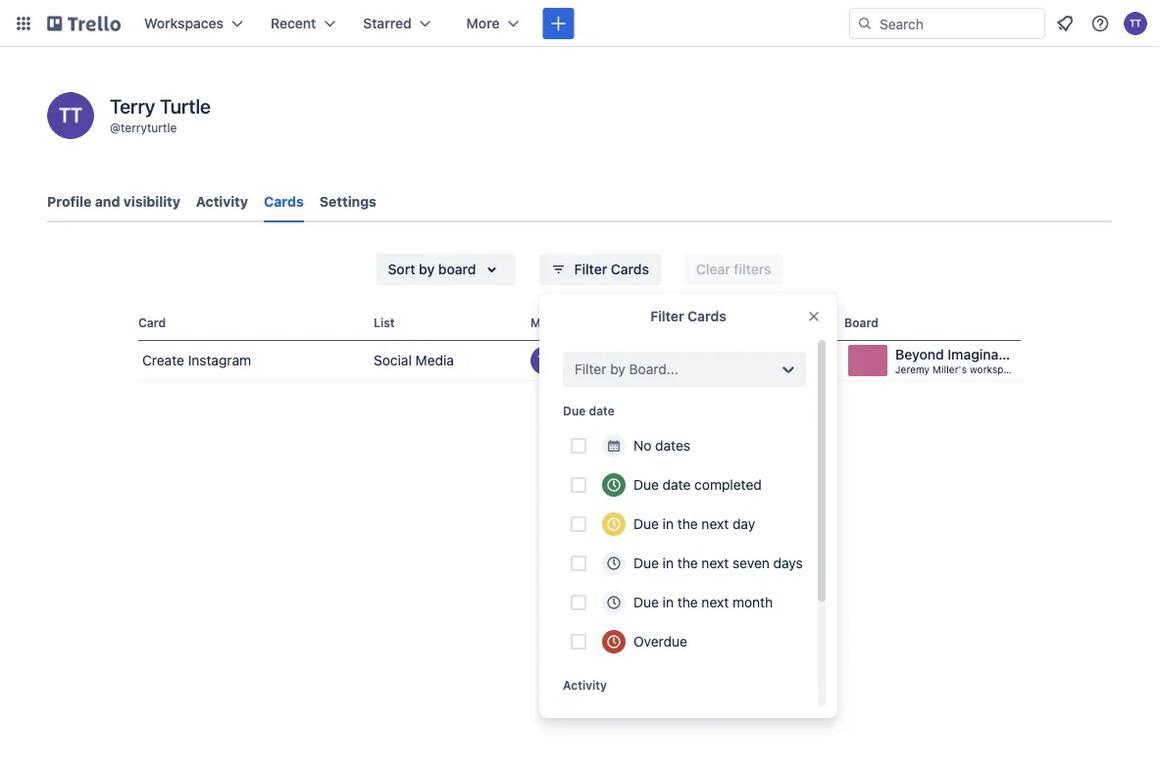 Task type: locate. For each thing, give the bounding box(es) containing it.
1 horizontal spatial by
[[610, 361, 626, 378]]

next left seven
[[702, 556, 729, 572]]

terry turtle (terryturtle) image down members
[[531, 346, 560, 376]]

1 vertical spatial due date
[[563, 404, 615, 418]]

terryturtle
[[121, 121, 177, 134]]

0 horizontal spatial cards
[[264, 194, 304, 210]]

seven
[[733, 556, 770, 572]]

1 vertical spatial next
[[702, 556, 729, 572]]

next
[[702, 516, 729, 533], [702, 556, 729, 572], [702, 595, 729, 611]]

media
[[415, 353, 454, 369]]

1 vertical spatial by
[[610, 361, 626, 378]]

filter up board... on the right of the page
[[650, 308, 684, 325]]

the up overdue at the bottom
[[677, 595, 698, 611]]

by inside sort by board dropdown button
[[419, 261, 435, 278]]

filter down members
[[575, 361, 606, 378]]

@
[[110, 121, 121, 134]]

1 in from the top
[[663, 516, 674, 533]]

cards down the clear
[[688, 308, 726, 325]]

3 the from the top
[[677, 595, 698, 611]]

0 horizontal spatial filter cards
[[574, 261, 649, 278]]

filter cards
[[574, 261, 649, 278], [650, 308, 726, 325]]

due in the next day
[[634, 516, 755, 533]]

filter cards inside button
[[574, 261, 649, 278]]

1 vertical spatial activity
[[563, 679, 607, 692]]

in up overdue at the bottom
[[663, 595, 674, 611]]

0 horizontal spatial by
[[419, 261, 435, 278]]

date down dates
[[663, 477, 691, 493]]

beyond imagination jeremy miller's workspace
[[895, 347, 1023, 375]]

create
[[142, 353, 184, 369]]

due date completed
[[634, 477, 762, 493]]

2 horizontal spatial cards
[[688, 308, 726, 325]]

due date
[[697, 316, 749, 330], [563, 404, 615, 418]]

due down no
[[634, 477, 659, 493]]

2 vertical spatial date
[[663, 477, 691, 493]]

in for due in the next month
[[663, 595, 674, 611]]

activity
[[196, 194, 248, 210], [563, 679, 607, 692]]

0 vertical spatial next
[[702, 516, 729, 533]]

1 horizontal spatial filter cards
[[650, 308, 726, 325]]

2 vertical spatial in
[[663, 595, 674, 611]]

profile
[[47, 194, 91, 210]]

list
[[374, 316, 395, 330]]

imagination
[[948, 347, 1023, 363]]

by for sort
[[419, 261, 435, 278]]

filter cards up members
[[574, 261, 649, 278]]

next left day at the bottom right
[[702, 516, 729, 533]]

the for month
[[677, 595, 698, 611]]

filters
[[734, 261, 771, 278]]

0 horizontal spatial terry turtle (terryturtle) image
[[47, 92, 94, 139]]

2 vertical spatial filter
[[575, 361, 606, 378]]

2 vertical spatial next
[[702, 595, 729, 611]]

1 vertical spatial the
[[677, 556, 698, 572]]

by left board... on the right of the page
[[610, 361, 626, 378]]

0 vertical spatial filter
[[574, 261, 607, 278]]

next left month
[[702, 595, 729, 611]]

1 vertical spatial cards
[[611, 261, 649, 278]]

2 next from the top
[[702, 556, 729, 572]]

0 horizontal spatial activity
[[196, 194, 248, 210]]

by
[[419, 261, 435, 278], [610, 361, 626, 378]]

days
[[773, 556, 803, 572]]

in
[[663, 516, 674, 533], [663, 556, 674, 572], [663, 595, 674, 611]]

0 horizontal spatial date
[[589, 404, 615, 418]]

by right "sort" on the left top of page
[[419, 261, 435, 278]]

more
[[466, 15, 500, 31]]

1 vertical spatial terry turtle (terryturtle) image
[[47, 92, 94, 139]]

the down due in the next day
[[677, 556, 698, 572]]

social
[[374, 353, 412, 369]]

filter
[[574, 261, 607, 278], [650, 308, 684, 325], [575, 361, 606, 378]]

filter up members
[[574, 261, 607, 278]]

miller's
[[933, 364, 967, 375]]

create instagram
[[142, 353, 251, 369]]

3 in from the top
[[663, 595, 674, 611]]

filter cards down the clear
[[650, 308, 726, 325]]

in for due in the next seven days
[[663, 556, 674, 572]]

filter inside button
[[574, 261, 607, 278]]

2 the from the top
[[677, 556, 698, 572]]

3 next from the top
[[702, 595, 729, 611]]

due
[[697, 316, 720, 330], [563, 404, 586, 418], [634, 477, 659, 493], [634, 516, 659, 533], [634, 556, 659, 572], [634, 595, 659, 611]]

due down the clear
[[697, 316, 720, 330]]

1 the from the top
[[677, 516, 698, 533]]

due down filter by board...
[[563, 404, 586, 418]]

date down clear filters button
[[723, 316, 749, 330]]

next for day
[[702, 516, 729, 533]]

0 vertical spatial the
[[677, 516, 698, 533]]

day
[[733, 516, 755, 533]]

starred
[[363, 15, 412, 31]]

in down due date completed
[[663, 516, 674, 533]]

visibility
[[123, 194, 180, 210]]

the for seven
[[677, 556, 698, 572]]

1 next from the top
[[702, 516, 729, 533]]

2 vertical spatial the
[[677, 595, 698, 611]]

the down due date completed
[[677, 516, 698, 533]]

the
[[677, 516, 698, 533], [677, 556, 698, 572], [677, 595, 698, 611]]

in for due in the next day
[[663, 516, 674, 533]]

date
[[723, 316, 749, 330], [589, 404, 615, 418], [663, 477, 691, 493]]

cards right "activity" link
[[264, 194, 304, 210]]

0 vertical spatial activity
[[196, 194, 248, 210]]

open information menu image
[[1090, 14, 1110, 33]]

terry turtle (terryturtle) image
[[1124, 12, 1147, 35], [47, 92, 94, 139], [531, 346, 560, 376]]

instagram
[[188, 353, 251, 369]]

1 vertical spatial in
[[663, 556, 674, 572]]

due down due date completed
[[634, 516, 659, 533]]

next for month
[[702, 595, 729, 611]]

Search field
[[873, 9, 1044, 38]]

1 horizontal spatial date
[[663, 477, 691, 493]]

2 horizontal spatial terry turtle (terryturtle) image
[[1124, 12, 1147, 35]]

by for filter
[[610, 361, 626, 378]]

due date down filter by board...
[[563, 404, 615, 418]]

1 horizontal spatial due date
[[697, 316, 749, 330]]

filter cards button
[[539, 254, 661, 285]]

cards left the clear
[[611, 261, 649, 278]]

create board or workspace image
[[549, 14, 568, 33]]

workspaces
[[144, 15, 224, 31]]

1 horizontal spatial cards
[[611, 261, 649, 278]]

1 vertical spatial filter cards
[[650, 308, 726, 325]]

terry turtle (terryturtle) image right "open information menu" image on the top
[[1124, 12, 1147, 35]]

social media
[[374, 353, 454, 369]]

terry turtle @ terryturtle
[[110, 94, 211, 134]]

terry turtle (terryturtle) image left @
[[47, 92, 94, 139]]

2 horizontal spatial date
[[723, 316, 749, 330]]

0 notifications image
[[1053, 12, 1077, 35]]

date down filter by board...
[[589, 404, 615, 418]]

no dates
[[634, 438, 690, 454]]

clear filters
[[696, 261, 771, 278]]

1 horizontal spatial activity
[[563, 679, 607, 692]]

members
[[531, 316, 584, 330]]

0 vertical spatial by
[[419, 261, 435, 278]]

0 vertical spatial date
[[723, 316, 749, 330]]

1 horizontal spatial terry turtle (terryturtle) image
[[531, 346, 560, 376]]

2 in from the top
[[663, 556, 674, 572]]

in down due in the next day
[[663, 556, 674, 572]]

0 vertical spatial in
[[663, 516, 674, 533]]

cards
[[264, 194, 304, 210], [611, 261, 649, 278], [688, 308, 726, 325]]

0 vertical spatial filter cards
[[574, 261, 649, 278]]

due date down clear filters button
[[697, 316, 749, 330]]

no
[[634, 438, 652, 454]]



Task type: vqa. For each thing, say whether or not it's contained in the screenshot.
Gary Orlando (garyorlando) 'icon'
no



Task type: describe. For each thing, give the bounding box(es) containing it.
close popover image
[[806, 309, 822, 325]]

filter by board...
[[575, 361, 678, 378]]

back to home image
[[47, 8, 121, 39]]

clear
[[696, 261, 730, 278]]

profile and visibility
[[47, 194, 180, 210]]

more button
[[455, 8, 531, 39]]

0 vertical spatial terry turtle (terryturtle) image
[[1124, 12, 1147, 35]]

sort by board
[[388, 261, 476, 278]]

settings link
[[320, 184, 376, 220]]

clear filters button
[[684, 254, 783, 285]]

sort by board button
[[376, 254, 515, 285]]

due in the next seven days
[[634, 556, 803, 572]]

settings
[[320, 194, 376, 210]]

board
[[438, 261, 476, 278]]

sort
[[388, 261, 415, 278]]

and
[[95, 194, 120, 210]]

workspace
[[970, 364, 1020, 375]]

dates
[[655, 438, 690, 454]]

create instagram link
[[138, 341, 366, 380]]

card
[[138, 316, 166, 330]]

search image
[[857, 16, 873, 31]]

the for day
[[677, 516, 698, 533]]

primary element
[[0, 0, 1159, 47]]

2 vertical spatial terry turtle (terryturtle) image
[[531, 346, 560, 376]]

next for seven
[[702, 556, 729, 572]]

recent button
[[259, 8, 347, 39]]

board...
[[629, 361, 678, 378]]

beyond
[[895, 347, 944, 363]]

1 vertical spatial filter
[[650, 308, 684, 325]]

1 vertical spatial date
[[589, 404, 615, 418]]

0 vertical spatial due date
[[697, 316, 749, 330]]

turtle
[[160, 94, 211, 117]]

terry
[[110, 94, 155, 117]]

board
[[844, 316, 879, 330]]

workspaces button
[[132, 8, 255, 39]]

starred button
[[351, 8, 443, 39]]

activity link
[[196, 184, 248, 220]]

overdue
[[634, 634, 687, 650]]

0 vertical spatial cards
[[264, 194, 304, 210]]

cards link
[[264, 184, 304, 223]]

completed
[[694, 477, 762, 493]]

0 horizontal spatial due date
[[563, 404, 615, 418]]

cards inside button
[[611, 261, 649, 278]]

due in the next month
[[634, 595, 773, 611]]

recent
[[271, 15, 316, 31]]

due up overdue at the bottom
[[634, 595, 659, 611]]

due down due in the next day
[[634, 556, 659, 572]]

month
[[733, 595, 773, 611]]

2 vertical spatial cards
[[688, 308, 726, 325]]

profile and visibility link
[[47, 184, 180, 220]]

jeremy
[[895, 364, 930, 375]]



